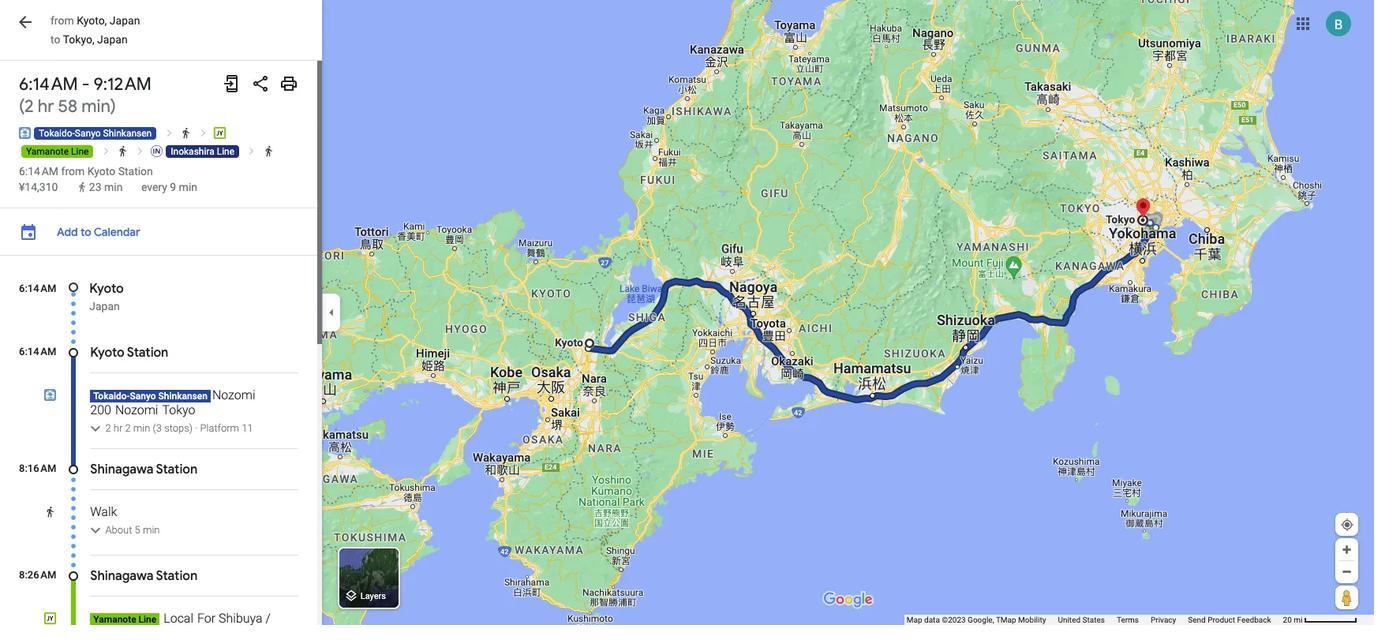 Task type: locate. For each thing, give the bounding box(es) containing it.
tokaido-sanyo shinkansen up nozomi tokyo
[[93, 391, 208, 402]]

1 vertical spatial train image
[[151, 145, 163, 157]]

footer
[[907, 615, 1283, 625]]

0 vertical spatial shinagawa
[[90, 462, 153, 478]]

1 vertical spatial walk image
[[44, 506, 56, 518]]

nozomi up 11
[[212, 388, 255, 403]]

tmap
[[996, 616, 1016, 624]]

1 vertical spatial shinkansen
[[158, 391, 208, 402]]

shinagawa station
[[90, 462, 197, 478], [90, 568, 197, 584]]

20 mi button
[[1283, 616, 1358, 624]]

show street view coverage image
[[1336, 586, 1359, 609]]

0 horizontal spatial train image
[[151, 145, 163, 157]]

tokaido-
[[39, 128, 75, 139], [93, 391, 130, 402]]

)
[[110, 96, 116, 118]]

2 vertical spatial kyoto
[[90, 345, 124, 361]]

sanyo up nozomi tokyo
[[130, 391, 156, 402]]

1 horizontal spatial to
[[80, 225, 91, 239]]

1 vertical spatial to
[[80, 225, 91, 239]]

shinagawa up walk
[[90, 462, 153, 478]]

min right '23'
[[104, 181, 123, 193]]

23
[[89, 181, 101, 193]]

0 vertical spatial walk image
[[180, 127, 192, 139]]

0 vertical spatial shinkansen
[[103, 128, 152, 139]]

0 vertical spatial (
[[19, 96, 25, 118]]

1 horizontal spatial , then image
[[134, 145, 146, 157]]

shinagawa station for 8:16 am
[[90, 462, 197, 478]]

united
[[1058, 616, 1081, 624]]

, then image
[[197, 127, 209, 139], [100, 145, 112, 157], [134, 145, 146, 157]]

shinkansen image
[[19, 127, 31, 139]]

kyoto down kyoto japan
[[90, 345, 124, 361]]

walk image up inokashira
[[180, 127, 192, 139]]

min left 3
[[133, 422, 150, 434]]

add to calendar
[[57, 225, 140, 239]]

1 horizontal spatial , then image
[[246, 145, 258, 157]]

every
[[141, 181, 167, 193]]

6:14 am left '-'
[[19, 73, 78, 96]]

2 horizontal spatial , then image
[[197, 127, 209, 139]]

0 vertical spatial hr
[[38, 96, 54, 118]]

station for 6:14 am
[[127, 345, 168, 361]]

, then image up every
[[134, 145, 146, 157]]

station down stops) at the left of page
[[156, 462, 197, 478]]

2 left 3
[[125, 422, 131, 434]]

train image
[[214, 127, 226, 139], [151, 145, 163, 157]]

shinagawa station down 5
[[90, 568, 197, 584]]

min
[[81, 96, 110, 118], [104, 181, 123, 193], [179, 181, 197, 193], [133, 422, 150, 434], [143, 524, 160, 536]]

train image
[[44, 613, 56, 624]]

from inside from kyoto, japan to tokyo, japan
[[51, 14, 74, 27]]

1 horizontal spatial walk image
[[263, 145, 275, 157]]

kyoto station
[[90, 345, 168, 361]]

0 horizontal spatial , then image
[[163, 127, 175, 139]]

nozomi up 3
[[115, 403, 158, 418]]

6:14 am inside 6:14 am - 9:12 am ( 2 hr 58 min )
[[19, 73, 78, 96]]

, then image up 6:14 am from kyoto station ¥14,310
[[100, 145, 112, 157]]

2 down the 200
[[105, 422, 111, 434]]

kyoto for kyoto japan
[[89, 281, 124, 297]]

1 vertical spatial , then image
[[246, 145, 258, 157]]

20 mi
[[1283, 616, 1303, 624]]

walk image
[[180, 127, 192, 139], [44, 506, 56, 518]]

1 vertical spatial sanyo
[[130, 391, 156, 402]]

(
[[19, 96, 25, 118], [153, 422, 156, 434]]

0 vertical spatial sanyo
[[75, 128, 101, 139]]

sanyo
[[75, 128, 101, 139], [130, 391, 156, 402]]

0 horizontal spatial 2
[[25, 96, 34, 118]]

1 vertical spatial japan
[[97, 33, 128, 46]]

0 horizontal spatial walk image
[[44, 506, 56, 518]]

tokaido-sanyo shinkansen down )
[[39, 128, 152, 139]]

6:14 am left kyoto japan
[[19, 283, 56, 294]]

0 horizontal spatial walk image
[[117, 145, 129, 157]]

sanyo down 58
[[75, 128, 101, 139]]

japan down kyoto,
[[97, 33, 128, 46]]

united states
[[1058, 616, 1105, 624]]

google maps element
[[0, 0, 1374, 625]]

2 6:14 am from the top
[[19, 165, 58, 178]]

( up shinkansen icon at the left of page
[[19, 96, 25, 118]]

tokaido- up yamanote line at the top
[[39, 128, 75, 139]]

directions from kyoto, japan to tokyo, japan region
[[0, 61, 322, 625]]

1 horizontal spatial sanyo
[[130, 391, 156, 402]]

0 vertical spatial tokaido-sanyo shinkansen
[[39, 128, 152, 139]]

from up tokyo,
[[51, 14, 74, 27]]

walk image
[[117, 145, 129, 157], [263, 145, 275, 157]]

train image for yamanote line
[[214, 127, 226, 139]]

shinagawa for 8:26 am
[[90, 568, 153, 584]]

kyoto up the 23 min at the left top
[[87, 165, 115, 178]]

1 horizontal spatial tokaido-
[[93, 391, 130, 402]]

2 vertical spatial japan
[[89, 300, 120, 313]]

hr left 3
[[114, 422, 123, 434]]

2
[[25, 96, 34, 118], [105, 422, 111, 434], [125, 422, 131, 434]]

2 shinagawa station from the top
[[90, 568, 197, 584]]

google,
[[968, 616, 994, 624]]

2 shinagawa from the top
[[90, 568, 153, 584]]

0 horizontal spatial sanyo
[[75, 128, 101, 139]]

station up every
[[118, 165, 153, 178]]

japan
[[110, 14, 140, 27], [97, 33, 128, 46], [89, 300, 120, 313]]

line right inokashira
[[217, 146, 234, 157]]

line up 6:14 am from kyoto station ¥14,310
[[71, 146, 89, 157]]

1 vertical spatial shinagawa
[[90, 568, 153, 584]]

0 vertical spatial from
[[51, 14, 74, 27]]

1 walk image from the left
[[117, 145, 129, 157]]

japan up kyoto station
[[89, 300, 120, 313]]

add to calendar button
[[49, 218, 148, 246]]

0 vertical spatial to
[[51, 33, 60, 46]]

6:14 am from kyoto station ¥14,310
[[19, 165, 153, 193]]

nozomi inside the nozomi 200
[[212, 388, 255, 403]]

, then image up inokashira line
[[197, 127, 209, 139]]

1 shinagawa from the top
[[90, 462, 153, 478]]

about 5 min
[[105, 524, 160, 536]]

kyoto
[[87, 165, 115, 178], [89, 281, 124, 297], [90, 345, 124, 361]]

yamanote line
[[26, 146, 89, 157]]

inokashira
[[171, 146, 214, 157]]

shinkansen
[[103, 128, 152, 139], [158, 391, 208, 402]]

station
[[118, 165, 153, 178], [127, 345, 168, 361], [156, 462, 197, 478], [156, 568, 197, 584]]

1 vertical spatial shinagawa station
[[90, 568, 197, 584]]

©2023
[[942, 616, 966, 624]]

train image for inokashira line
[[151, 145, 163, 157]]

0 vertical spatial train image
[[214, 127, 226, 139]]

station up the nozomi 200
[[127, 345, 168, 361]]

from inside 6:14 am from kyoto station ¥14,310
[[61, 165, 85, 178]]

from
[[51, 14, 74, 27], [61, 165, 85, 178]]

product
[[1208, 616, 1235, 624]]

, then image right inokashira line
[[246, 145, 258, 157]]

1 horizontal spatial nozomi
[[212, 388, 255, 403]]

nozomi
[[212, 388, 255, 403], [115, 403, 158, 418]]

stops)
[[164, 422, 193, 434]]

( down nozomi tokyo
[[153, 422, 156, 434]]

nozomi 200
[[90, 388, 255, 418]]

line
[[71, 146, 89, 157], [217, 146, 234, 157]]

footer containing map data ©2023 google, tmap mobility
[[907, 615, 1283, 625]]

walk image down 8:16 am
[[44, 506, 56, 518]]

from up walking image
[[61, 165, 85, 178]]

0 horizontal spatial shinkansen
[[103, 128, 152, 139]]

2 up shinkansen icon at the left of page
[[25, 96, 34, 118]]

shinkansen up tokyo on the bottom of page
[[158, 391, 208, 402]]

0 horizontal spatial hr
[[38, 96, 54, 118]]

shinkansen down )
[[103, 128, 152, 139]]

200
[[90, 403, 111, 418]]

min right 58
[[81, 96, 110, 118]]

0 vertical spatial shinagawa station
[[90, 462, 197, 478]]

train image up inokashira line
[[214, 127, 226, 139]]

0 vertical spatial tokaido-
[[39, 128, 75, 139]]

1 vertical spatial kyoto
[[89, 281, 124, 297]]

0 horizontal spatial line
[[71, 146, 89, 157]]

1 6:14 am from the top
[[19, 73, 78, 96]]

states
[[1083, 616, 1105, 624]]

hr
[[38, 96, 54, 118], [114, 422, 123, 434]]

1 horizontal spatial train image
[[214, 127, 226, 139]]

tokaido-sanyo shinkansen
[[39, 128, 152, 139], [93, 391, 208, 402]]

japan right kyoto,
[[110, 14, 140, 27]]

¥14,310
[[19, 181, 58, 193]]

0 vertical spatial , then image
[[163, 127, 175, 139]]

5
[[135, 524, 140, 536]]

station inside 6:14 am from kyoto station ¥14,310
[[118, 165, 153, 178]]

main content
[[0, 0, 322, 625]]

, then image
[[163, 127, 175, 139], [246, 145, 258, 157]]

0 horizontal spatial (
[[19, 96, 25, 118]]

tokaido- for shinkansen image
[[93, 391, 130, 402]]

1 vertical spatial tokaido-sanyo shinkansen
[[93, 391, 208, 402]]

1 shinagawa station from the top
[[90, 462, 197, 478]]

min right 9
[[179, 181, 197, 193]]

to left tokyo,
[[51, 33, 60, 46]]

shinagawa for 8:16 am
[[90, 462, 153, 478]]

kyoto down add to calendar
[[89, 281, 124, 297]]

1 horizontal spatial shinkansen
[[158, 391, 208, 402]]

zoom in image
[[1341, 544, 1353, 556]]

0 horizontal spatial to
[[51, 33, 60, 46]]

min inside 6:14 am - 9:12 am ( 2 hr 58 min )
[[81, 96, 110, 118]]

1 horizontal spatial (
[[153, 422, 156, 434]]

1 line from the left
[[71, 146, 89, 157]]

0 horizontal spatial tokaido-
[[39, 128, 75, 139]]

-
[[82, 73, 90, 96]]

walk image right inokashira line
[[263, 145, 275, 157]]

data
[[924, 616, 940, 624]]

terms
[[1117, 616, 1139, 624]]

station for 8:26 am
[[156, 568, 197, 584]]

to
[[51, 33, 60, 46], [80, 225, 91, 239]]

1 vertical spatial from
[[61, 165, 85, 178]]

0 vertical spatial japan
[[110, 14, 140, 27]]

0 horizontal spatial nozomi
[[115, 403, 158, 418]]

6:14 am
[[19, 73, 78, 96], [19, 165, 58, 178], [19, 283, 56, 294], [19, 346, 56, 358]]

6:14 am up the ¥14,310
[[19, 165, 58, 178]]

walk image up the 23 min at the left top
[[117, 145, 129, 157]]

3
[[156, 422, 162, 434]]

6:14 am inside 6:14 am from kyoto station ¥14,310
[[19, 165, 58, 178]]

1 vertical spatial hr
[[114, 422, 123, 434]]

11
[[242, 422, 253, 434]]

hr left 58
[[38, 96, 54, 118]]

shinkansen for shinkansen image
[[158, 391, 208, 402]]

shinagawa down about
[[90, 568, 153, 584]]

shinagawa
[[90, 462, 153, 478], [90, 568, 153, 584]]

8:16 am
[[19, 463, 56, 474]]

line for inokashira line
[[217, 146, 234, 157]]

to right the add
[[80, 225, 91, 239]]

send product feedback button
[[1188, 615, 1271, 625]]

walk
[[90, 504, 117, 519]]

1 horizontal spatial line
[[217, 146, 234, 157]]

shinagawa station down 3
[[90, 462, 197, 478]]

2 line from the left
[[217, 146, 234, 157]]

train image left inokashira
[[151, 145, 163, 157]]

show your location image
[[1340, 518, 1355, 532]]

tokaido- up the 200
[[93, 391, 130, 402]]

0 vertical spatial kyoto
[[87, 165, 115, 178]]

, then image up inokashira
[[163, 127, 175, 139]]

6:14 am up shinkansen image
[[19, 346, 56, 358]]

tokyo
[[162, 403, 195, 418]]

main content containing 6:14 am
[[0, 0, 322, 625]]

station down "about 5 min"
[[156, 568, 197, 584]]

1 vertical spatial (
[[153, 422, 156, 434]]

1 vertical spatial tokaido-
[[93, 391, 130, 402]]



Task type: vqa. For each thing, say whether or not it's contained in the screenshot.
Product
yes



Task type: describe. For each thing, give the bounding box(es) containing it.
3 6:14 am from the top
[[19, 283, 56, 294]]

send
[[1188, 616, 1206, 624]]

layers
[[361, 592, 386, 602]]

1 horizontal spatial walk image
[[180, 127, 192, 139]]

shinkansen image
[[44, 389, 56, 401]]

about
[[105, 524, 132, 536]]

line for yamanote line
[[71, 146, 89, 157]]

8:26 am
[[19, 569, 56, 581]]

footer inside google maps element
[[907, 615, 1283, 625]]

shinkansen for shinkansen icon at the left of page
[[103, 128, 152, 139]]

min right 5
[[143, 524, 160, 536]]

tokaido-sanyo shinkansen for shinkansen image
[[93, 391, 208, 402]]

nozomi for nozomi tokyo
[[115, 403, 158, 418]]

0 horizontal spatial , then image
[[100, 145, 112, 157]]

walking image
[[77, 182, 88, 193]]

calendar
[[94, 225, 140, 239]]

terms button
[[1117, 615, 1139, 625]]

zoom out image
[[1341, 566, 1353, 578]]

privacy
[[1151, 616, 1176, 624]]

shinagawa station for 8:26 am
[[90, 568, 197, 584]]

tokaido-sanyo shinkansen for shinkansen icon at the left of page
[[39, 128, 152, 139]]

( inside 6:14 am - 9:12 am ( 2 hr 58 min )
[[19, 96, 25, 118]]

tokyo,
[[63, 33, 94, 46]]

every 9 min
[[141, 181, 197, 193]]

google account: brad klo  
(klobrad84@gmail.com) image
[[1326, 11, 1351, 36]]

feedback
[[1237, 616, 1271, 624]]

9:12 am
[[94, 73, 151, 96]]

map
[[907, 616, 922, 624]]

1 horizontal spatial hr
[[114, 422, 123, 434]]

map data ©2023 google, tmap mobility
[[907, 616, 1046, 624]]

inokashira line
[[171, 146, 234, 157]]

collapse side panel image
[[323, 304, 340, 321]]

nozomi tokyo
[[115, 403, 195, 418]]

from kyoto, japan to tokyo, japan
[[51, 14, 140, 46]]

kyoto inside 6:14 am from kyoto station ¥14,310
[[87, 165, 115, 178]]

2 walk image from the left
[[263, 145, 275, 157]]

mobility
[[1018, 616, 1046, 624]]

kyoto,
[[77, 14, 107, 27]]

2 horizontal spatial 2
[[125, 422, 131, 434]]

tokaido- for shinkansen icon at the left of page
[[39, 128, 75, 139]]

1 horizontal spatial 2
[[105, 422, 111, 434]]

mi
[[1294, 616, 1303, 624]]

sanyo for shinkansen image
[[130, 391, 156, 402]]

platform
[[200, 422, 239, 434]]

privacy button
[[1151, 615, 1176, 625]]

sanyo for shinkansen icon at the left of page
[[75, 128, 101, 139]]

to inside button
[[80, 225, 91, 239]]

nozomi for nozomi 200
[[212, 388, 255, 403]]

kyoto for kyoto station
[[90, 345, 124, 361]]

58
[[58, 96, 77, 118]]

9
[[170, 181, 176, 193]]

6:14 am - 9:12 am ( 2 hr 58 min )
[[19, 73, 151, 118]]

kyoto japan
[[89, 281, 124, 313]]

station for 8:16 am
[[156, 462, 197, 478]]

20
[[1283, 616, 1292, 624]]

yamanote
[[26, 146, 69, 157]]

hr inside 6:14 am - 9:12 am ( 2 hr 58 min )
[[38, 96, 54, 118]]

add
[[57, 225, 78, 239]]

send product feedback
[[1188, 616, 1271, 624]]

to inside from kyoto, japan to tokyo, japan
[[51, 33, 60, 46]]

japan inside kyoto japan
[[89, 300, 120, 313]]

2 hr 2 min ( 3 stops) · platform 11
[[105, 422, 253, 434]]

·
[[195, 422, 198, 434]]

2 inside 6:14 am - 9:12 am ( 2 hr 58 min )
[[25, 96, 34, 118]]

united states button
[[1058, 615, 1105, 625]]

4 6:14 am from the top
[[19, 346, 56, 358]]

23 min
[[89, 181, 123, 193]]



